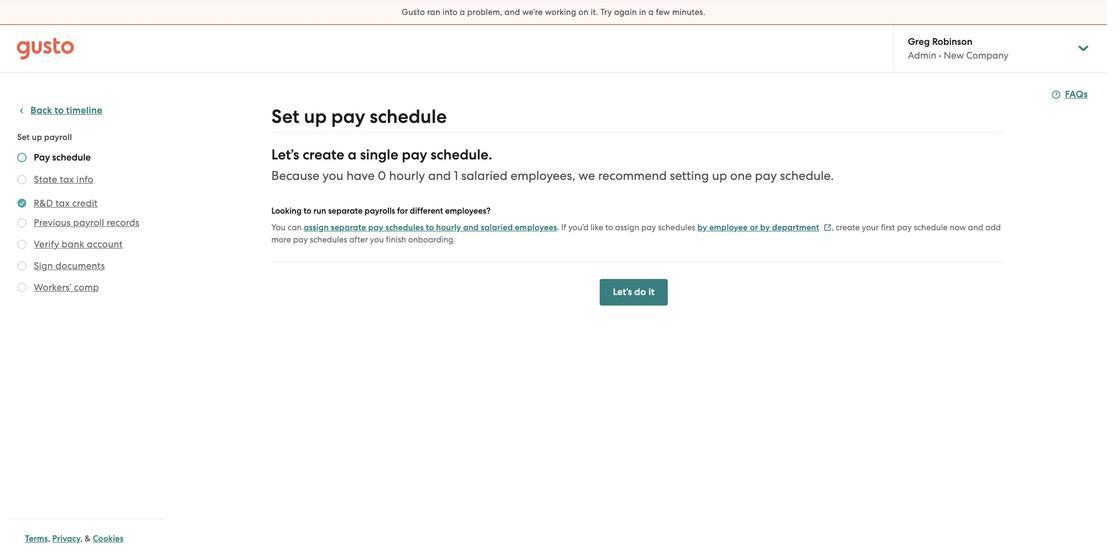 Task type: describe. For each thing, give the bounding box(es) containing it.
gusto
[[402, 7, 425, 17]]

because
[[272, 168, 320, 183]]

let's do it
[[613, 286, 655, 298]]

•
[[939, 50, 942, 61]]

cookies
[[93, 534, 124, 544]]

timeline
[[66, 105, 102, 116]]

set up payroll
[[17, 132, 72, 142]]

ran
[[427, 7, 441, 17]]

one
[[731, 168, 753, 183]]

set for set up pay schedule
[[272, 105, 300, 128]]

let's for do
[[613, 286, 633, 298]]

assign separate pay schedules to hourly and salaried employees button
[[304, 221, 558, 234]]

verify bank account button
[[34, 238, 123, 251]]

pay right single on the top
[[402, 146, 428, 163]]

single
[[360, 146, 399, 163]]

back to timeline button
[[17, 104, 102, 117]]

and inside the , create your first pay schedule now and add more pay schedules after you finish onboarding.
[[969, 223, 984, 233]]

cookies button
[[93, 532, 124, 545]]

up for payroll
[[32, 132, 42, 142]]

check image for previous
[[17, 218, 27, 228]]

1 horizontal spatial ,
[[80, 534, 83, 544]]

employees
[[515, 223, 558, 233]]

by employee or by department
[[698, 223, 820, 233]]

employee
[[710, 223, 748, 233]]

you inside let's create a single pay schedule. because you have 0 hourly and 1 salaried employees, we recommend setting up one pay schedule.
[[323, 168, 344, 183]]

add
[[986, 223, 1002, 233]]

separate for pay
[[331, 223, 366, 233]]

do
[[635, 286, 647, 298]]

sign documents
[[34, 260, 105, 271]]

pay
[[34, 152, 50, 163]]

can
[[288, 223, 302, 233]]

in
[[640, 7, 647, 17]]

schedule inside the , create your first pay schedule now and add more pay schedules after you finish onboarding.
[[915, 223, 948, 233]]

.
[[558, 223, 560, 233]]

2 horizontal spatial schedules
[[659, 223, 696, 233]]

to inside button
[[55, 105, 64, 116]]

create for ,
[[836, 223, 861, 233]]

set for set up payroll
[[17, 132, 30, 142]]

pay schedule list
[[17, 152, 162, 296]]

payrolls
[[365, 206, 395, 216]]

&
[[85, 534, 91, 544]]

first
[[882, 223, 896, 233]]

minutes.
[[673, 7, 706, 17]]

state
[[34, 174, 57, 185]]

greg robinson admin • new company
[[909, 36, 1009, 61]]

tax for credit
[[56, 198, 70, 209]]

r&d tax credit
[[34, 198, 98, 209]]

pay down can
[[293, 235, 308, 245]]

you'd
[[569, 223, 589, 233]]

info
[[77, 174, 94, 185]]

different
[[410, 206, 444, 216]]

check image for workers'
[[17, 283, 27, 292]]

2 assign from the left
[[616, 223, 640, 233]]

setting
[[670, 168, 710, 183]]

payroll inside button
[[73, 217, 104, 228]]

check image for verify
[[17, 240, 27, 249]]

new
[[945, 50, 965, 61]]

check image for sign
[[17, 261, 27, 271]]

again
[[615, 7, 637, 17]]

let's for create
[[272, 146, 300, 163]]

if
[[562, 223, 567, 233]]

terms
[[25, 534, 48, 544]]

previous
[[34, 217, 71, 228]]

1 vertical spatial salaried
[[481, 223, 513, 233]]

let's create a single pay schedule. because you have 0 hourly and 1 salaried employees, we recommend setting up one pay schedule.
[[272, 146, 835, 183]]

to left run
[[304, 206, 312, 216]]

0 vertical spatial schedule.
[[431, 146, 493, 163]]

have
[[347, 168, 375, 183]]

it
[[649, 286, 655, 298]]

pay right the like
[[642, 223, 657, 233]]

into
[[443, 7, 458, 17]]

for
[[397, 206, 408, 216]]

0 horizontal spatial payroll
[[44, 132, 72, 142]]

r&d tax credit button
[[34, 197, 98, 210]]

pay right first
[[898, 223, 913, 233]]

workers' comp
[[34, 282, 99, 293]]

state tax info
[[34, 174, 94, 185]]

and inside let's create a single pay schedule. because you have 0 hourly and 1 salaried employees, we recommend setting up one pay schedule.
[[428, 168, 451, 183]]

to right the like
[[606, 223, 614, 233]]

0 horizontal spatial ,
[[48, 534, 50, 544]]

pay right one
[[756, 168, 778, 183]]

workers'
[[34, 282, 72, 293]]

faqs
[[1066, 89, 1089, 100]]

salaried inside let's create a single pay schedule. because you have 0 hourly and 1 salaried employees, we recommend setting up one pay schedule.
[[462, 168, 508, 183]]

greg
[[909, 36, 931, 48]]

check image for state
[[17, 175, 27, 184]]

r&d
[[34, 198, 53, 209]]

schedules inside the , create your first pay schedule now and add more pay schedules after you finish onboarding.
[[310, 235, 347, 245]]

2 horizontal spatial a
[[649, 7, 654, 17]]

separate for payrolls
[[328, 206, 363, 216]]

pay schedule
[[34, 152, 91, 163]]

records
[[107, 217, 139, 228]]

employees,
[[511, 168, 576, 183]]



Task type: vqa. For each thing, say whether or not it's contained in the screenshot.
for
yes



Task type: locate. For each thing, give the bounding box(es) containing it.
create inside the , create your first pay schedule now and add more pay schedules after you finish onboarding.
[[836, 223, 861, 233]]

workers' comp button
[[34, 281, 99, 294]]

0 vertical spatial up
[[304, 105, 327, 128]]

2 check image from the top
[[17, 218, 27, 228]]

tax for info
[[60, 174, 74, 185]]

1 horizontal spatial create
[[836, 223, 861, 233]]

, right the department
[[832, 223, 834, 233]]

hourly inside let's create a single pay schedule. because you have 0 hourly and 1 salaried employees, we recommend setting up one pay schedule.
[[389, 168, 425, 183]]

to right back
[[55, 105, 64, 116]]

schedules
[[386, 223, 424, 233], [659, 223, 696, 233], [310, 235, 347, 245]]

1 horizontal spatial by
[[761, 223, 771, 233]]

and left we're
[[505, 7, 520, 17]]

a up have
[[348, 146, 357, 163]]

sign
[[34, 260, 53, 271]]

tax
[[60, 174, 74, 185], [56, 198, 70, 209]]

credit
[[72, 198, 98, 209]]

0 horizontal spatial a
[[348, 146, 357, 163]]

salaried
[[462, 168, 508, 183], [481, 223, 513, 233]]

by left employee
[[698, 223, 708, 233]]

verify bank account
[[34, 239, 123, 250]]

3 check image from the top
[[17, 261, 27, 271]]

schedule inside list
[[52, 152, 91, 163]]

0 vertical spatial schedule
[[370, 105, 447, 128]]

0 vertical spatial set
[[272, 105, 300, 128]]

recommend
[[599, 168, 667, 183]]

0 vertical spatial hourly
[[389, 168, 425, 183]]

home image
[[17, 37, 74, 60]]

0 horizontal spatial you
[[323, 168, 344, 183]]

faqs button
[[1053, 88, 1089, 101]]

1 horizontal spatial a
[[460, 7, 465, 17]]

salaried right 1
[[462, 168, 508, 183]]

privacy link
[[52, 534, 80, 544]]

payroll
[[44, 132, 72, 142], [73, 217, 104, 228]]

you can assign separate pay schedules to hourly and salaried employees . if you'd like to assign pay schedules
[[272, 223, 696, 233]]

0 vertical spatial separate
[[328, 206, 363, 216]]

check image left 'workers''
[[17, 283, 27, 292]]

bank
[[62, 239, 84, 250]]

check image down circle check icon
[[17, 218, 27, 228]]

0 vertical spatial check image
[[17, 175, 27, 184]]

let's do it button
[[600, 279, 668, 306]]

you left have
[[323, 168, 344, 183]]

0 horizontal spatial hourly
[[389, 168, 425, 183]]

2 vertical spatial schedule
[[915, 223, 948, 233]]

employees?
[[445, 206, 491, 216]]

a inside let's create a single pay schedule. because you have 0 hourly and 1 salaried employees, we recommend setting up one pay schedule.
[[348, 146, 357, 163]]

schedule. up 1
[[431, 146, 493, 163]]

looking to run separate payrolls for different employees?
[[272, 206, 491, 216]]

department
[[773, 223, 820, 233]]

check image left pay at the left top of the page
[[17, 153, 27, 162]]

assign down run
[[304, 223, 329, 233]]

check image
[[17, 153, 27, 162], [17, 218, 27, 228], [17, 261, 27, 271], [17, 283, 27, 292]]

up
[[304, 105, 327, 128], [32, 132, 42, 142], [713, 168, 728, 183]]

2 check image from the top
[[17, 240, 27, 249]]

0 vertical spatial payroll
[[44, 132, 72, 142]]

hourly up 'onboarding.'
[[436, 223, 461, 233]]

we
[[579, 168, 596, 183]]

a right into
[[460, 7, 465, 17]]

1 horizontal spatial payroll
[[73, 217, 104, 228]]

let's inside let's create a single pay schedule. because you have 0 hourly and 1 salaried employees, we recommend setting up one pay schedule.
[[272, 146, 300, 163]]

back to timeline
[[30, 105, 102, 116]]

2 horizontal spatial schedule
[[915, 223, 948, 233]]

2 vertical spatial up
[[713, 168, 728, 183]]

set up pay schedule
[[272, 105, 447, 128]]

1 check image from the top
[[17, 153, 27, 162]]

schedules down run
[[310, 235, 347, 245]]

looking
[[272, 206, 302, 216]]

0 horizontal spatial by
[[698, 223, 708, 233]]

tax right 'r&d'
[[56, 198, 70, 209]]

now
[[950, 223, 967, 233]]

schedule up state tax info button
[[52, 152, 91, 163]]

2 horizontal spatial up
[[713, 168, 728, 183]]

and
[[505, 7, 520, 17], [428, 168, 451, 183], [464, 223, 479, 233], [969, 223, 984, 233]]

0 vertical spatial salaried
[[462, 168, 508, 183]]

on
[[579, 7, 589, 17]]

check image
[[17, 175, 27, 184], [17, 240, 27, 249]]

sign documents button
[[34, 259, 105, 272]]

0 vertical spatial you
[[323, 168, 344, 183]]

and left the add
[[969, 223, 984, 233]]

by right the or
[[761, 223, 771, 233]]

1 vertical spatial tax
[[56, 198, 70, 209]]

and down employees?
[[464, 223, 479, 233]]

let's left do
[[613, 286, 633, 298]]

set
[[272, 105, 300, 128], [17, 132, 30, 142]]

up inside let's create a single pay schedule. because you have 0 hourly and 1 salaried employees, we recommend setting up one pay schedule.
[[713, 168, 728, 183]]

you
[[323, 168, 344, 183], [370, 235, 384, 245]]

1 horizontal spatial set
[[272, 105, 300, 128]]

1 vertical spatial set
[[17, 132, 30, 142]]

0 horizontal spatial schedule
[[52, 152, 91, 163]]

, create your first pay schedule now and add more pay schedules after you finish onboarding.
[[272, 223, 1002, 245]]

you right after
[[370, 235, 384, 245]]

2 horizontal spatial ,
[[832, 223, 834, 233]]

finish
[[386, 235, 406, 245]]

more
[[272, 235, 291, 245]]

create for let's
[[303, 146, 345, 163]]

like
[[591, 223, 604, 233]]

4 check image from the top
[[17, 283, 27, 292]]

pay up single on the top
[[332, 105, 365, 128]]

few
[[656, 7, 671, 17]]

0 horizontal spatial assign
[[304, 223, 329, 233]]

1 by from the left
[[698, 223, 708, 233]]

, left &
[[80, 534, 83, 544]]

1 vertical spatial hourly
[[436, 223, 461, 233]]

1 horizontal spatial schedules
[[386, 223, 424, 233]]

create left your
[[836, 223, 861, 233]]

let's inside let's do it button
[[613, 286, 633, 298]]

working
[[545, 7, 577, 17]]

privacy
[[52, 534, 80, 544]]

hourly right 0
[[389, 168, 425, 183]]

previous payroll records button
[[34, 216, 139, 229]]

schedule up single on the top
[[370, 105, 447, 128]]

separate right run
[[328, 206, 363, 216]]

, left privacy link at the bottom left of the page
[[48, 534, 50, 544]]

2 by from the left
[[761, 223, 771, 233]]

create up because
[[303, 146, 345, 163]]

1 horizontal spatial let's
[[613, 286, 633, 298]]

state tax info button
[[34, 173, 94, 186]]

0 horizontal spatial set
[[17, 132, 30, 142]]

0 horizontal spatial create
[[303, 146, 345, 163]]

comp
[[74, 282, 99, 293]]

1 check image from the top
[[17, 175, 27, 184]]

assign right the like
[[616, 223, 640, 233]]

0 vertical spatial tax
[[60, 174, 74, 185]]

payroll down credit
[[73, 217, 104, 228]]

terms , privacy , & cookies
[[25, 534, 124, 544]]

1
[[454, 168, 459, 183]]

to up 'onboarding.'
[[426, 223, 434, 233]]

you inside the , create your first pay schedule now and add more pay schedules after you finish onboarding.
[[370, 235, 384, 245]]

1 assign from the left
[[304, 223, 329, 233]]

1 horizontal spatial assign
[[616, 223, 640, 233]]

company
[[967, 50, 1009, 61]]

your
[[863, 223, 880, 233]]

onboarding.
[[408, 235, 456, 245]]

problem,
[[468, 7, 503, 17]]

payroll up the pay schedule at left
[[44, 132, 72, 142]]

check image left sign
[[17, 261, 27, 271]]

0 horizontal spatial let's
[[272, 146, 300, 163]]

to
[[55, 105, 64, 116], [304, 206, 312, 216], [426, 223, 434, 233], [606, 223, 614, 233]]

let's up because
[[272, 146, 300, 163]]

check image left verify
[[17, 240, 27, 249]]

1 horizontal spatial you
[[370, 235, 384, 245]]

schedule
[[370, 105, 447, 128], [52, 152, 91, 163], [915, 223, 948, 233]]

1 vertical spatial let's
[[613, 286, 633, 298]]

0 vertical spatial let's
[[272, 146, 300, 163]]

documents
[[56, 260, 105, 271]]

schedule left the now
[[915, 223, 948, 233]]

by employee or by department link
[[698, 223, 832, 233]]

1 vertical spatial you
[[370, 235, 384, 245]]

1 horizontal spatial up
[[304, 105, 327, 128]]

tax left info
[[60, 174, 74, 185]]

we're
[[523, 7, 543, 17]]

1 vertical spatial schedule
[[52, 152, 91, 163]]

salaried down employees?
[[481, 223, 513, 233]]

1 horizontal spatial schedule.
[[781, 168, 835, 183]]

0 horizontal spatial up
[[32, 132, 42, 142]]

run
[[314, 206, 326, 216]]

1 vertical spatial create
[[836, 223, 861, 233]]

verify
[[34, 239, 59, 250]]

hourly
[[389, 168, 425, 183], [436, 223, 461, 233]]

0
[[378, 168, 386, 183]]

1 vertical spatial schedule.
[[781, 168, 835, 183]]

a right the 'in'
[[649, 7, 654, 17]]

,
[[832, 223, 834, 233], [48, 534, 50, 544], [80, 534, 83, 544]]

1 vertical spatial check image
[[17, 240, 27, 249]]

schedule. up the department
[[781, 168, 835, 183]]

1 vertical spatial separate
[[331, 223, 366, 233]]

or
[[750, 223, 759, 233]]

0 vertical spatial create
[[303, 146, 345, 163]]

0 horizontal spatial schedule.
[[431, 146, 493, 163]]

try
[[601, 7, 612, 17]]

schedules left employee
[[659, 223, 696, 233]]

separate up after
[[331, 223, 366, 233]]

1 horizontal spatial hourly
[[436, 223, 461, 233]]

gusto ran into a problem, and we're working on it. try again in a few minutes.
[[402, 7, 706, 17]]

robinson
[[933, 36, 973, 48]]

schedules up 'finish'
[[386, 223, 424, 233]]

circle check image
[[17, 197, 27, 210]]

up for pay
[[304, 105, 327, 128]]

admin
[[909, 50, 937, 61]]

create
[[303, 146, 345, 163], [836, 223, 861, 233]]

0 horizontal spatial schedules
[[310, 235, 347, 245]]

it.
[[591, 7, 599, 17]]

1 vertical spatial up
[[32, 132, 42, 142]]

and left 1
[[428, 168, 451, 183]]

create inside let's create a single pay schedule. because you have 0 hourly and 1 salaried employees, we recommend setting up one pay schedule.
[[303, 146, 345, 163]]

1 vertical spatial payroll
[[73, 217, 104, 228]]

you
[[272, 223, 286, 233]]

pay down payrolls
[[369, 223, 384, 233]]

check image up circle check icon
[[17, 175, 27, 184]]

, inside the , create your first pay schedule now and add more pay schedules after you finish onboarding.
[[832, 223, 834, 233]]

account
[[87, 239, 123, 250]]

terms link
[[25, 534, 48, 544]]

1 horizontal spatial schedule
[[370, 105, 447, 128]]

a
[[460, 7, 465, 17], [649, 7, 654, 17], [348, 146, 357, 163]]

assign
[[304, 223, 329, 233], [616, 223, 640, 233]]



